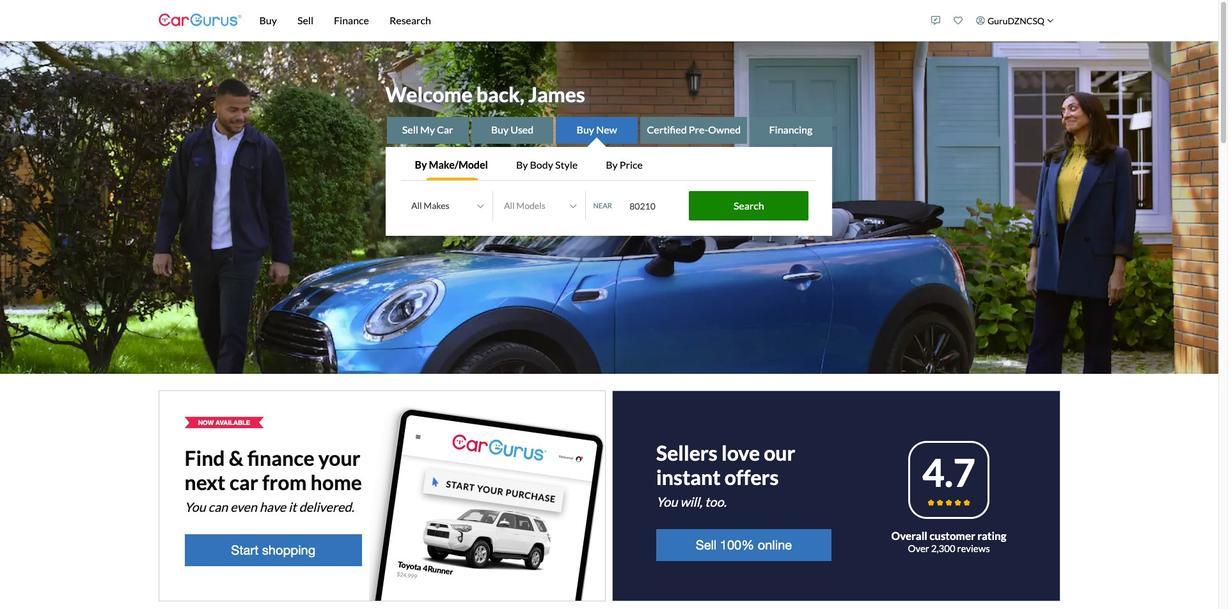 Task type: vqa. For each thing, say whether or not it's contained in the screenshot.
Sell corresponding to Sell My Car
yes



Task type: describe. For each thing, give the bounding box(es) containing it.
your
[[318, 446, 361, 471]]

available
[[216, 419, 250, 427]]

finance button
[[324, 0, 379, 41]]

cargurus logo homepage link link
[[158, 2, 241, 39]]

research
[[390, 14, 431, 26]]

overall
[[891, 530, 927, 543]]

new
[[596, 123, 617, 136]]

our
[[764, 441, 795, 466]]

gurudzncsq
[[988, 15, 1045, 26]]

sell 100% online button
[[656, 530, 831, 562]]

online
[[758, 538, 792, 553]]

from
[[262, 470, 307, 495]]

offers
[[725, 465, 779, 490]]

make/model
[[429, 159, 488, 171]]

start
[[231, 543, 259, 558]]

&
[[229, 446, 243, 471]]

delivered.
[[299, 500, 354, 515]]

near
[[593, 201, 612, 210]]

you inside the find & finance your next car from home you can even have it delivered.
[[185, 500, 206, 515]]

chevron down image
[[1047, 17, 1053, 24]]

buy for buy
[[259, 14, 277, 26]]

by for by make/model
[[415, 159, 427, 171]]

will,
[[680, 495, 702, 510]]

menu bar containing buy
[[241, 0, 925, 41]]

now
[[198, 419, 214, 427]]

shopping
[[262, 543, 315, 558]]

too.
[[705, 495, 727, 510]]

can
[[208, 500, 228, 515]]

by for by body style
[[516, 159, 528, 171]]

buy used
[[491, 123, 534, 136]]

james
[[528, 82, 585, 107]]

pre-
[[689, 123, 708, 136]]

4.7
[[922, 450, 976, 496]]

certified
[[647, 123, 687, 136]]

now available
[[198, 419, 250, 427]]

100%
[[720, 538, 754, 553]]

over
[[908, 543, 929, 554]]

start shopping button
[[185, 535, 362, 567]]

gurudzncsq menu
[[925, 3, 1060, 38]]

welcome
[[385, 82, 472, 107]]

cargurus logo homepage link image
[[158, 2, 241, 39]]

price
[[620, 159, 643, 171]]

Zip telephone field
[[622, 193, 686, 219]]

car
[[437, 123, 453, 136]]

certified pre-owned
[[647, 123, 741, 136]]

by make/model
[[415, 159, 488, 171]]

love
[[722, 441, 760, 466]]

owned
[[708, 123, 741, 136]]



Task type: locate. For each thing, give the bounding box(es) containing it.
2 horizontal spatial by
[[606, 159, 618, 171]]

sell for sell 100% online
[[696, 538, 717, 553]]

0 vertical spatial sell
[[297, 14, 313, 26]]

buy new
[[577, 123, 617, 136]]

sell button
[[287, 0, 324, 41]]

find
[[185, 446, 225, 471]]

None submit
[[689, 191, 809, 221]]

1 horizontal spatial sell
[[402, 123, 418, 136]]

by
[[415, 159, 427, 171], [516, 159, 528, 171], [606, 159, 618, 171]]

2,300
[[931, 543, 955, 554]]

home
[[311, 470, 362, 495]]

sell
[[297, 14, 313, 26], [402, 123, 418, 136], [696, 538, 717, 553]]

buy
[[259, 14, 277, 26], [491, 123, 509, 136], [577, 123, 594, 136]]

next
[[185, 470, 225, 495]]

start shopping
[[231, 543, 315, 558]]

buy inside dropdown button
[[259, 14, 277, 26]]

you
[[656, 495, 678, 510], [185, 500, 206, 515]]

sellers love our instant offers you will, too.
[[656, 441, 795, 510]]

menu bar
[[241, 0, 925, 41]]

my
[[420, 123, 435, 136]]

research button
[[379, 0, 441, 41]]

buy left sell popup button
[[259, 14, 277, 26]]

welcome back, james
[[385, 82, 585, 107]]

reviews
[[957, 543, 990, 554]]

overall customer rating over 2,300 reviews
[[891, 530, 1006, 554]]

sell right the buy dropdown button
[[297, 14, 313, 26]]

you left will,
[[656, 495, 678, 510]]

2 by from the left
[[516, 159, 528, 171]]

it
[[288, 500, 297, 515]]

have
[[259, 500, 286, 515]]

by price
[[606, 159, 643, 171]]

style
[[555, 159, 578, 171]]

finance
[[334, 14, 369, 26]]

used
[[511, 123, 534, 136]]

sellers
[[656, 441, 718, 466]]

saved cars image
[[954, 16, 963, 25]]

by left price
[[606, 159, 618, 171]]

1 by from the left
[[415, 159, 427, 171]]

you inside sellers love our instant offers you will, too.
[[656, 495, 678, 510]]

by down my
[[415, 159, 427, 171]]

0 horizontal spatial buy
[[259, 14, 277, 26]]

buy left the used
[[491, 123, 509, 136]]

sell for sell
[[297, 14, 313, 26]]

2 horizontal spatial buy
[[577, 123, 594, 136]]

sell left my
[[402, 123, 418, 136]]

body
[[530, 159, 553, 171]]

sell inside sell 100% online button
[[696, 538, 717, 553]]

you left can
[[185, 500, 206, 515]]

add a car review image
[[932, 16, 941, 25]]

by body style
[[516, 159, 578, 171]]

financing
[[769, 123, 812, 136]]

sell left 100%
[[696, 538, 717, 553]]

0 horizontal spatial you
[[185, 500, 206, 515]]

buy button
[[249, 0, 287, 41]]

1 horizontal spatial by
[[516, 159, 528, 171]]

3 by from the left
[[606, 159, 618, 171]]

instant
[[656, 465, 721, 490]]

buy left new
[[577, 123, 594, 136]]

sell 100% online
[[696, 538, 792, 553]]

car
[[229, 470, 258, 495]]

1 horizontal spatial buy
[[491, 123, 509, 136]]

sell inside sell popup button
[[297, 14, 313, 26]]

find & finance your next car from home you can even have it delivered.
[[185, 446, 362, 515]]

gurudzncsq button
[[970, 3, 1060, 38]]

even
[[230, 500, 257, 515]]

0 horizontal spatial by
[[415, 159, 427, 171]]

back,
[[476, 82, 524, 107]]

finance
[[247, 446, 314, 471]]

user icon image
[[976, 16, 985, 25]]

0 horizontal spatial sell
[[297, 14, 313, 26]]

sell for sell my car
[[402, 123, 418, 136]]

buy for buy used
[[491, 123, 509, 136]]

rating
[[978, 530, 1006, 543]]

by left body
[[516, 159, 528, 171]]

2 horizontal spatial sell
[[696, 538, 717, 553]]

by for by price
[[606, 159, 618, 171]]

2 vertical spatial sell
[[696, 538, 717, 553]]

1 vertical spatial sell
[[402, 123, 418, 136]]

sell my car
[[402, 123, 453, 136]]

1 horizontal spatial you
[[656, 495, 678, 510]]

customer
[[930, 530, 975, 543]]

buy for buy new
[[577, 123, 594, 136]]



